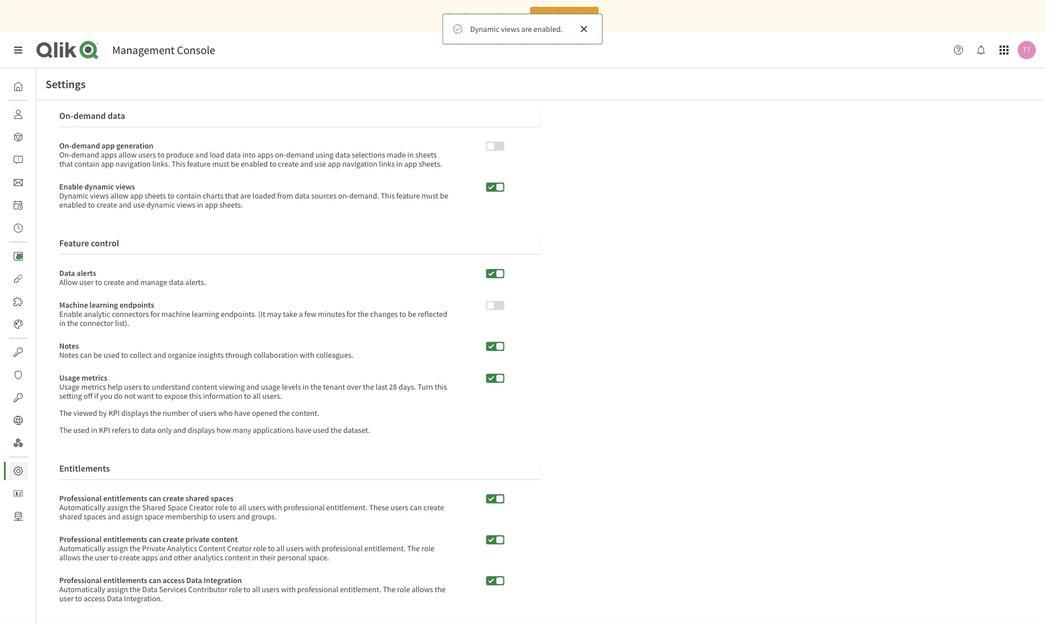 Task type: vqa. For each thing, say whether or not it's contained in the screenshot.
'Drop your theme file here.' button
no



Task type: locate. For each thing, give the bounding box(es) containing it.
2 vertical spatial entitlements
[[103, 576, 147, 586]]

learning
[[90, 300, 118, 310], [192, 309, 219, 319]]

content.
[[292, 408, 319, 418]]

displays down of
[[188, 425, 215, 435]]

users inside "usage metrics help users to understand content viewing and usage levels in the tenant over the last 28 days. turn this setting off if you do not want to expose this information to all users."
[[124, 382, 142, 392]]

may
[[267, 309, 281, 319]]

and up control
[[119, 200, 132, 210]]

this right the turn
[[435, 382, 447, 392]]

2 vertical spatial content
[[225, 553, 250, 563]]

displays
[[121, 408, 149, 418], [188, 425, 215, 435]]

views inside dynamic views are enabled. 'alert'
[[501, 24, 520, 34]]

0 horizontal spatial learning
[[90, 300, 118, 310]]

0 vertical spatial use
[[315, 159, 326, 169]]

1 vertical spatial have
[[296, 425, 312, 435]]

1 horizontal spatial that
[[225, 190, 239, 201]]

are left enabled.
[[521, 24, 532, 34]]

be inside the machine learning endpoints enable analytic connectors for machine learning endpoints. (it may take a few minutes for the changes to be reflected in the connector list).
[[408, 309, 416, 319]]

space
[[167, 503, 187, 513]]

0 vertical spatial kpi
[[108, 408, 120, 418]]

creator right space
[[189, 503, 214, 513]]

2 usage from the top
[[59, 382, 80, 392]]

kpi
[[108, 408, 120, 418], [99, 425, 110, 435]]

alerts image
[[14, 156, 23, 165]]

apps inside professional entitlements can create private content automatically assign the private analytics content creator role to all users with professional entitlement. the role allows the user to create apps and other analytics content in their personal space.
[[142, 553, 158, 563]]

entitlements inside the 'professional entitlements can create shared spaces automatically assign the shared space creator role to all users with professional entitlement. these users can create shared spaces and assign space membership to users and groups.'
[[103, 494, 147, 504]]

dynamic up feature
[[59, 190, 88, 201]]

data inside data alerts allow user to create and manage data alerts.
[[59, 268, 75, 278]]

are left loaded
[[240, 190, 251, 201]]

entitlement. inside the 'professional entitlements can create shared spaces automatically assign the shared space creator role to all users with professional entitlement. these users can create shared spaces and assign space membership to users and groups.'
[[326, 503, 368, 513]]

professional inside professional entitlements can create private content automatically assign the private analytics content creator role to all users with professional entitlement. the role allows the user to create apps and other analytics content in their personal space.
[[59, 535, 102, 545]]

professional entitlements can create private content automatically assign the private analytics content creator role to all users with professional entitlement. the role allows the user to create apps and other analytics content in their personal space.
[[59, 535, 435, 563]]

that inside enable dynamic views dynamic views allow app sheets to contain charts that are loaded from data sources on-demand. this feature must be enabled to create and use dynamic views in app sheets.
[[225, 190, 239, 201]]

to inside 'notes notes can be used to collect and organize insights through collaboration with colleagues.'
[[121, 350, 128, 360]]

create up from
[[278, 159, 299, 169]]

can inside professional entitlements can create private content automatically assign the private analytics content creator role to all users with professional entitlement. the role allows the user to create apps and other analytics content in their personal space.
[[149, 535, 161, 545]]

automatically inside the 'professional entitlements can create shared spaces automatically assign the shared space creator role to all users with professional entitlement. these users can create shared spaces and assign space membership to users and groups.'
[[59, 503, 105, 513]]

open sidebar menu image
[[14, 46, 23, 55]]

the inside professional entitlements can access data integration automatically assign the data services contributor role to all users with professional entitlement. the role allows the user to access data integration.
[[383, 585, 396, 595]]

allow inside enable dynamic views dynamic views allow app sheets to contain charts that are loaded from data sources on-demand. this feature must be enabled to create and use dynamic views in app sheets.
[[110, 190, 129, 201]]

content
[[192, 382, 218, 392], [211, 535, 238, 545], [225, 553, 250, 563]]

all left users.
[[253, 391, 261, 401]]

contain
[[74, 159, 100, 169], [176, 190, 201, 201]]

0 vertical spatial access
[[163, 576, 185, 586]]

setting
[[59, 391, 82, 401]]

entitlements inside professional entitlements can create private content automatically assign the private analytics content creator role to all users with professional entitlement. the role allows the user to create apps and other analytics content in their personal space.
[[103, 535, 147, 545]]

enabled
[[241, 159, 268, 169], [59, 200, 86, 210]]

allow
[[119, 149, 137, 160], [110, 190, 129, 201]]

can up integration.
[[149, 576, 161, 586]]

all inside "usage metrics help users to understand content viewing and usage levels in the tenant over the last 28 days. turn this setting off if you do not want to expose this information to all users."
[[253, 391, 261, 401]]

from
[[277, 190, 293, 201]]

2 professional from the top
[[59, 535, 102, 545]]

navigation pane element
[[0, 73, 64, 531]]

with down personal
[[281, 585, 296, 595]]

can up usage metrics
[[80, 350, 92, 360]]

1 vertical spatial sheets.
[[219, 200, 243, 210]]

in inside "usage metrics help users to understand content viewing and usage levels in the tenant over the last 28 days. turn this setting off if you do not want to expose this information to all users."
[[303, 382, 309, 392]]

generation
[[116, 140, 153, 151]]

content down feature
[[36, 251, 63, 261]]

metrics for usage metrics
[[82, 373, 107, 383]]

2 enable from the top
[[59, 309, 82, 319]]

users down the their
[[262, 585, 280, 595]]

1 vertical spatial enable
[[59, 309, 82, 319]]

that right charts
[[225, 190, 239, 201]]

0 vertical spatial sheets.
[[419, 159, 442, 169]]

1 professional from the top
[[59, 494, 102, 504]]

and left usage
[[246, 382, 259, 392]]

feature
[[187, 159, 211, 169], [396, 190, 420, 201]]

1 vertical spatial that
[[225, 190, 239, 201]]

automatically for shared
[[59, 503, 105, 513]]

apps left other
[[142, 553, 158, 563]]

allow left links.
[[119, 149, 137, 160]]

1 vertical spatial shared
[[59, 512, 82, 522]]

have
[[234, 408, 250, 418], [296, 425, 312, 435]]

app
[[102, 140, 115, 151], [101, 159, 114, 169], [328, 159, 341, 169], [404, 159, 417, 169], [130, 190, 143, 201], [205, 200, 218, 210]]

used down viewed
[[73, 425, 89, 435]]

be inside enable dynamic views dynamic views allow app sheets to contain charts that are loaded from data sources on-demand. this feature must be enabled to create and use dynamic views in app sheets.
[[440, 190, 448, 201]]

users inside professional entitlements can access data integration automatically assign the data services contributor role to all users with professional entitlement. the role allows the user to access data integration.
[[262, 585, 280, 595]]

free
[[447, 11, 461, 21]]

data inside enable dynamic views dynamic views allow app sheets to contain charts that are loaded from data sources on-demand. this feature must be enabled to create and use dynamic views in app sheets.
[[295, 190, 310, 201]]

0 vertical spatial dynamic
[[470, 24, 500, 34]]

0 horizontal spatial allows
[[59, 553, 81, 563]]

allow inside on-demand app generation on-demand apps allow users to produce and load data into apps on-demand using data selections made in sheets that contain app navigation links. this feature must be enabled to create and use app navigation links in app sheets.
[[119, 149, 137, 160]]

2 for from the left
[[347, 309, 356, 319]]

navigation left links
[[342, 159, 378, 169]]

organize
[[168, 350, 196, 360]]

1 vertical spatial professional
[[322, 544, 363, 554]]

0 horizontal spatial on-
[[275, 149, 286, 160]]

by
[[99, 408, 107, 418]]

levels
[[282, 382, 301, 392]]

content inside professional entitlements can create private content automatically assign the private analytics content creator role to all users with professional entitlement. the role allows the user to create apps and other analytics content in their personal space.
[[199, 544, 226, 554]]

endpoints.
[[221, 309, 257, 319]]

apps
[[101, 149, 117, 160], [257, 149, 274, 160], [142, 553, 158, 563]]

free days remaining: 4
[[447, 11, 521, 21]]

professional inside professional entitlements can access data integration automatically assign the data services contributor role to all users with professional entitlement. the role allows the user to access data integration.
[[59, 576, 102, 586]]

users left space.
[[286, 544, 304, 554]]

create
[[278, 159, 299, 169], [97, 200, 117, 210], [104, 277, 124, 287], [163, 494, 184, 504], [424, 503, 444, 513], [163, 535, 184, 545], [119, 553, 140, 563]]

1 vertical spatial settings
[[36, 467, 64, 477]]

applications
[[253, 425, 294, 435]]

3 professional from the top
[[59, 576, 102, 586]]

0 vertical spatial entitlement.
[[326, 503, 368, 513]]

1 vertical spatial contain
[[176, 190, 201, 201]]

spaces image
[[14, 133, 23, 142]]

new connector image
[[17, 254, 22, 260]]

0 vertical spatial sheets
[[415, 149, 437, 160]]

1 entitlements from the top
[[103, 494, 147, 504]]

all inside professional entitlements can access data integration automatically assign the data services contributor role to all users with professional entitlement. the role allows the user to access data integration.
[[252, 585, 260, 595]]

automatically inside professional entitlements can access data integration automatically assign the data services contributor role to all users with professional entitlement. the role allows the user to access data integration.
[[59, 585, 105, 595]]

notes down themes
[[59, 341, 79, 351]]

0 vertical spatial dynamic
[[84, 181, 114, 192]]

1 horizontal spatial navigation
[[342, 159, 378, 169]]

that
[[59, 159, 73, 169], [225, 190, 239, 201]]

home image
[[14, 82, 23, 91]]

0 horizontal spatial use
[[133, 200, 145, 210]]

dynamic
[[84, 181, 114, 192], [146, 200, 175, 210]]

0 vertical spatial are
[[521, 24, 532, 34]]

used down the content. on the left bottom
[[313, 425, 329, 435]]

assign left private
[[107, 544, 128, 554]]

1 vertical spatial allows
[[412, 585, 433, 595]]

0 horizontal spatial creator
[[189, 503, 214, 513]]

navigation
[[116, 159, 151, 169], [342, 159, 378, 169]]

2 automatically from the top
[[59, 544, 105, 554]]

usage left off
[[59, 382, 80, 392]]

sheets down links.
[[145, 190, 166, 201]]

the viewed by kpi displays the number of users who have opened the content.
[[59, 408, 319, 418]]

sheets. left loaded
[[219, 200, 243, 210]]

be inside 'notes notes can be used to collect and organize insights through collaboration with colleagues.'
[[94, 350, 102, 360]]

entitlements up space
[[103, 494, 147, 504]]

api keys image
[[14, 348, 23, 357]]

must
[[212, 159, 229, 169], [422, 190, 438, 201]]

1 horizontal spatial have
[[296, 425, 312, 435]]

0 horizontal spatial content
[[36, 251, 63, 261]]

management console
[[112, 43, 215, 57]]

entitlement. for these
[[326, 503, 368, 513]]

1 vertical spatial kpi
[[99, 425, 110, 435]]

apps down on-demand data
[[101, 149, 117, 160]]

1 horizontal spatial dynamic
[[146, 200, 175, 210]]

users left produce
[[138, 149, 156, 160]]

usage metrics
[[59, 373, 107, 383]]

0 vertical spatial feature
[[187, 159, 211, 169]]

dataset.
[[343, 425, 370, 435]]

usage
[[261, 382, 280, 392]]

spaces right space
[[211, 494, 234, 504]]

2 horizontal spatial user
[[95, 553, 109, 563]]

1 horizontal spatial on-
[[338, 190, 349, 201]]

feature
[[59, 238, 89, 249]]

0 horizontal spatial access
[[84, 594, 105, 604]]

0 vertical spatial shared
[[186, 494, 209, 504]]

entitlement. inside professional entitlements can access data integration automatically assign the data services contributor role to all users with professional entitlement. the role allows the user to access data integration.
[[340, 585, 381, 595]]

0 vertical spatial creator
[[189, 503, 214, 513]]

content up integration
[[225, 553, 250, 563]]

settings
[[46, 77, 86, 91], [36, 467, 64, 477]]

data
[[59, 268, 75, 278], [186, 576, 202, 586], [142, 585, 158, 595], [107, 594, 122, 604]]

feature inside on-demand app generation on-demand apps allow users to produce and load data into apps on-demand using data selections made in sheets that contain app navigation links. this feature must be enabled to create and use app navigation links in app sheets.
[[187, 159, 211, 169]]

create inside on-demand app generation on-demand apps allow users to produce and load data into apps on-demand using data selections made in sheets that contain app navigation links. this feature must be enabled to create and use app navigation links in app sheets.
[[278, 159, 299, 169]]

contain down on-demand data
[[74, 159, 100, 169]]

allows inside professional entitlements can access data integration automatically assign the data services contributor role to all users with professional entitlement. the role allows the user to access data integration.
[[412, 585, 433, 595]]

metrics inside "usage metrics help users to understand content viewing and usage levels in the tenant over the last 28 days. turn this setting off if you do not want to expose this information to all users."
[[81, 382, 106, 392]]

user inside professional entitlements can access data integration automatically assign the data services contributor role to all users with professional entitlement. the role allows the user to access data integration.
[[59, 594, 74, 604]]

content security policy image
[[14, 371, 23, 380]]

navigation down generation
[[116, 159, 151, 169]]

1 enable from the top
[[59, 181, 83, 192]]

analytic
[[84, 309, 110, 319]]

1 vertical spatial spaces
[[84, 512, 106, 522]]

2 entitlements from the top
[[103, 535, 147, 545]]

1 vertical spatial this
[[381, 190, 395, 201]]

allow up control
[[110, 190, 129, 201]]

entitlements
[[59, 463, 110, 475]]

1 horizontal spatial this
[[381, 190, 395, 201]]

settings right settings icon
[[36, 467, 64, 477]]

2 on- from the top
[[59, 140, 72, 151]]

entitlements up integration.
[[103, 576, 147, 586]]

1 vertical spatial dynamic
[[59, 190, 88, 201]]

integration.
[[124, 594, 163, 604]]

2 vertical spatial professional
[[59, 576, 102, 586]]

1 horizontal spatial for
[[347, 309, 356, 319]]

0 vertical spatial allows
[[59, 553, 81, 563]]

1 vertical spatial entitlements
[[103, 535, 147, 545]]

professional inside the 'professional entitlements can create shared spaces automatically assign the shared space creator role to all users with professional entitlement. these users can create shared spaces and assign space membership to users and groups.'
[[284, 503, 325, 513]]

1 horizontal spatial spaces
[[211, 494, 234, 504]]

used
[[104, 350, 120, 360], [73, 425, 89, 435], [313, 425, 329, 435]]

few
[[305, 309, 316, 319]]

machine
[[161, 309, 190, 319]]

1 vertical spatial content
[[199, 544, 226, 554]]

0 horizontal spatial navigation
[[116, 159, 151, 169]]

shared
[[186, 494, 209, 504], [59, 512, 82, 522]]

1 vertical spatial entitlement.
[[364, 544, 406, 554]]

entitlements for create
[[103, 535, 147, 545]]

1 horizontal spatial content
[[199, 544, 226, 554]]

1 automatically from the top
[[59, 503, 105, 513]]

enabled up enable dynamic views dynamic views allow app sheets to contain charts that are loaded from data sources on-demand. this feature must be enabled to create and use dynamic views in app sheets.
[[241, 159, 268, 169]]

metrics
[[82, 373, 107, 383], [81, 382, 106, 392]]

assign
[[107, 503, 128, 513], [122, 512, 143, 522], [107, 544, 128, 554], [107, 585, 128, 595]]

this up of
[[189, 391, 201, 401]]

spaces down entitlements
[[84, 512, 106, 522]]

this inside on-demand app generation on-demand apps allow users to produce and load data into apps on-demand using data selections made in sheets that contain app navigation links. this feature must be enabled to create and use app navigation links in app sheets.
[[172, 159, 186, 169]]

all down the their
[[252, 585, 260, 595]]

0 vertical spatial this
[[172, 159, 186, 169]]

0 horizontal spatial sheets
[[145, 190, 166, 201]]

0 horizontal spatial used
[[73, 425, 89, 435]]

3 entitlements from the top
[[103, 576, 147, 586]]

1 vertical spatial dynamic
[[146, 200, 175, 210]]

sheets
[[415, 149, 437, 160], [145, 190, 166, 201]]

1 vertical spatial displays
[[188, 425, 215, 435]]

content right the analytics
[[199, 544, 226, 554]]

console
[[177, 43, 215, 57]]

1 horizontal spatial used
[[104, 350, 120, 360]]

0 horizontal spatial user
[[59, 594, 74, 604]]

usage for usage metrics help users to understand content viewing and usage levels in the tenant over the last 28 days. turn this setting off if you do not want to expose this information to all users.
[[59, 382, 80, 392]]

demand
[[73, 110, 106, 122], [72, 140, 100, 151], [71, 149, 99, 160], [286, 149, 314, 160]]

minutes
[[318, 309, 345, 319]]

data
[[108, 110, 125, 122], [226, 149, 241, 160], [335, 149, 350, 160], [295, 190, 310, 201], [169, 277, 184, 287], [141, 425, 156, 435]]

1 usage from the top
[[59, 373, 80, 383]]

on-demand data
[[59, 110, 125, 122]]

entitlements for data
[[103, 576, 147, 586]]

with inside the 'professional entitlements can create shared spaces automatically assign the shared space creator role to all users with professional entitlement. these users can create shared spaces and assign space membership to users and groups.'
[[267, 503, 282, 513]]

2 vertical spatial user
[[59, 594, 74, 604]]

metrics for usage metrics help users to understand content viewing and usage levels in the tenant over the last 28 days. turn this setting off if you do not want to expose this information to all users.
[[81, 382, 106, 392]]

a
[[299, 309, 303, 319]]

content up analytics
[[211, 535, 238, 545]]

0 horizontal spatial apps
[[101, 149, 117, 160]]

you
[[100, 391, 112, 401]]

enable
[[59, 181, 83, 192], [59, 309, 82, 319]]

1 vertical spatial professional
[[59, 535, 102, 545]]

1 vertical spatial must
[[422, 190, 438, 201]]

that right alerts image
[[59, 159, 73, 169]]

on-
[[275, 149, 286, 160], [338, 190, 349, 201]]

data left into
[[226, 149, 241, 160]]

content left viewing
[[192, 382, 218, 392]]

connectors
[[112, 309, 149, 319]]

settings inside navigation pane element
[[36, 467, 64, 477]]

and right only in the left bottom of the page
[[173, 425, 186, 435]]

and left manage
[[126, 277, 139, 287]]

1 horizontal spatial dynamic
[[470, 24, 500, 34]]

1 vertical spatial are
[[240, 190, 251, 201]]

0 horizontal spatial are
[[240, 190, 251, 201]]

with right the their
[[306, 544, 320, 554]]

0 horizontal spatial have
[[234, 408, 250, 418]]

3 automatically from the top
[[59, 585, 105, 595]]

usage inside "usage metrics help users to understand content viewing and usage levels in the tenant over the last 28 days. turn this setting off if you do not want to expose this information to all users."
[[59, 382, 80, 392]]

creator left the their
[[227, 544, 252, 554]]

1 on- from the top
[[59, 110, 73, 122]]

assign for data
[[107, 585, 128, 595]]

selections
[[352, 149, 385, 160]]

can for professional entitlements can access data integration automatically assign the data services contributor role to all users with professional entitlement. the role allows the user to access data integration.
[[149, 576, 161, 586]]

data left alerts.
[[169, 277, 184, 287]]

all left the groups.
[[238, 503, 247, 513]]

this
[[172, 159, 186, 169], [381, 190, 395, 201]]

schedules image
[[14, 201, 23, 210]]

settings image
[[14, 467, 23, 476]]

2 horizontal spatial apps
[[257, 149, 274, 160]]

the
[[59, 408, 72, 418], [59, 425, 72, 435], [407, 544, 420, 554], [383, 585, 396, 595]]

to inside data alerts allow user to create and manage data alerts.
[[95, 277, 102, 287]]

access left integration.
[[84, 594, 105, 604]]

1 vertical spatial sheets
[[145, 190, 166, 201]]

professional right the groups.
[[284, 503, 325, 513]]

subscriptions image
[[14, 178, 23, 187]]

all right the their
[[277, 544, 285, 554]]

1 horizontal spatial sheets
[[415, 149, 437, 160]]

enable right the subscriptions icon
[[59, 181, 83, 192]]

feature down made on the top left of page
[[396, 190, 420, 201]]

notes up usage metrics
[[59, 350, 78, 360]]

are
[[521, 24, 532, 34], [240, 190, 251, 201]]

shared up membership
[[186, 494, 209, 504]]

0 vertical spatial professional
[[59, 494, 102, 504]]

usage up setting
[[59, 373, 80, 383]]

data left alerts at the top of the page
[[59, 268, 75, 278]]

on- right sources
[[338, 190, 349, 201]]

on- inside enable dynamic views dynamic views allow app sheets to contain charts that are loaded from data sources on-demand. this feature must be enabled to create and use dynamic views in app sheets.
[[338, 190, 349, 201]]

data inside data alerts allow user to create and manage data alerts.
[[169, 277, 184, 287]]

0 vertical spatial professional
[[284, 503, 325, 513]]

use inside enable dynamic views dynamic views allow app sheets to contain charts that are loaded from data sources on-demand. this feature must be enabled to create and use dynamic views in app sheets.
[[133, 200, 145, 210]]

can for professional entitlements can create shared spaces automatically assign the shared space creator role to all users with professional entitlement. these users can create shared spaces and assign space membership to users and groups.
[[149, 494, 161, 504]]

1 horizontal spatial apps
[[142, 553, 158, 563]]

entitlements down space
[[103, 535, 147, 545]]

kpi for in
[[99, 425, 110, 435]]

of
[[191, 408, 197, 418]]

the inside the 'professional entitlements can create shared spaces automatically assign the shared space creator role to all users with professional entitlement. these users can create shared spaces and assign space membership to users and groups.'
[[130, 503, 141, 513]]

enabled up feature
[[59, 200, 86, 210]]

can inside professional entitlements can access data integration automatically assign the data services contributor role to all users with professional entitlement. the role allows the user to access data integration.
[[149, 576, 161, 586]]

made
[[387, 149, 406, 160]]

professional for user
[[59, 576, 102, 586]]

app up sources
[[328, 159, 341, 169]]

0 vertical spatial automatically
[[59, 503, 105, 513]]

and left other
[[159, 553, 172, 563]]

0 horizontal spatial sheets.
[[219, 200, 243, 210]]

0 vertical spatial enable
[[59, 181, 83, 192]]

3 on- from the top
[[59, 149, 71, 160]]

enabled inside enable dynamic views dynamic views allow app sheets to contain charts that are loaded from data sources on-demand. this feature must be enabled to create and use dynamic views in app sheets.
[[59, 200, 86, 210]]

on- right into
[[275, 149, 286, 160]]

role inside the 'professional entitlements can create shared spaces automatically assign the shared space creator role to all users with professional entitlement. these users can create shared spaces and assign space membership to users and groups.'
[[215, 503, 228, 513]]

data right from
[[295, 190, 310, 201]]

1 horizontal spatial are
[[521, 24, 532, 34]]

can up space
[[149, 494, 161, 504]]

4
[[517, 11, 521, 21]]

1 vertical spatial creator
[[227, 544, 252, 554]]

do
[[114, 391, 123, 401]]

0 vertical spatial that
[[59, 159, 73, 169]]

have right who
[[234, 408, 250, 418]]

0 vertical spatial must
[[212, 159, 229, 169]]

0 vertical spatial content
[[192, 382, 218, 392]]

sheets inside enable dynamic views dynamic views allow app sheets to contain charts that are loaded from data sources on-demand. this feature must be enabled to create and use dynamic views in app sheets.
[[145, 190, 166, 201]]

that inside on-demand app generation on-demand apps allow users to produce and load data into apps on-demand using data selections made in sheets that contain app navigation links. this feature must be enabled to create and use app navigation links in app sheets.
[[59, 159, 73, 169]]

entitlements inside professional entitlements can access data integration automatically assign the data services contributor role to all users with professional entitlement. the role allows the user to access data integration.
[[103, 576, 147, 586]]

activate now! link
[[530, 7, 599, 25]]

this right links.
[[172, 159, 186, 169]]

can down space
[[149, 535, 161, 545]]

1 horizontal spatial use
[[315, 159, 326, 169]]

1 horizontal spatial must
[[422, 190, 438, 201]]

0 horizontal spatial dynamic
[[59, 190, 88, 201]]

sheets right made on the top left of page
[[415, 149, 437, 160]]

events image
[[14, 224, 23, 233]]

kpi left refers
[[99, 425, 110, 435]]

1 horizontal spatial shared
[[186, 494, 209, 504]]

professional
[[59, 494, 102, 504], [59, 535, 102, 545], [59, 576, 102, 586]]

terry turtle image
[[1018, 41, 1036, 59]]

0 horizontal spatial contain
[[74, 159, 100, 169]]

control
[[91, 238, 119, 249]]

viewing
[[219, 382, 245, 392]]

with
[[300, 350, 315, 360], [267, 503, 282, 513], [306, 544, 320, 554], [281, 585, 296, 595]]

with left colleagues.
[[300, 350, 315, 360]]

entitlements
[[103, 494, 147, 504], [103, 535, 147, 545], [103, 576, 147, 586]]

1 vertical spatial use
[[133, 200, 145, 210]]

contain inside enable dynamic views dynamic views allow app sheets to contain charts that are loaded from data sources on-demand. this feature must be enabled to create and use dynamic views in app sheets.
[[176, 190, 201, 201]]

professional inside professional entitlements can create private content automatically assign the private analytics content creator role to all users with professional entitlement. the role allows the user to create apps and other analytics content in their personal space.
[[322, 544, 363, 554]]

kpi for by
[[108, 408, 120, 418]]

apps right into
[[257, 149, 274, 160]]

users right these
[[391, 503, 408, 513]]

0 horizontal spatial enabled
[[59, 200, 86, 210]]

private
[[142, 544, 165, 554]]

automatically inside professional entitlements can create private content automatically assign the private analytics content creator role to all users with professional entitlement. the role allows the user to create apps and other analytics content in their personal space.
[[59, 544, 105, 554]]

can inside 'notes notes can be used to collect and organize insights through collaboration with colleagues.'
[[80, 350, 92, 360]]

1 horizontal spatial feature
[[396, 190, 420, 201]]

0 horizontal spatial displays
[[121, 408, 149, 418]]

users image
[[14, 110, 23, 119]]

machine learning endpoints enable analytic connectors for machine learning endpoints. (it may take a few minutes for the changes to be reflected in the connector list).
[[59, 300, 447, 328]]

1 horizontal spatial displays
[[188, 425, 215, 435]]

users
[[138, 149, 156, 160], [124, 382, 142, 392], [199, 408, 217, 418], [248, 503, 266, 513], [391, 503, 408, 513], [218, 512, 236, 522], [286, 544, 304, 554], [262, 585, 280, 595]]

create inside data alerts allow user to create and manage data alerts.
[[104, 277, 124, 287]]

this right demand.
[[381, 190, 395, 201]]

2 vertical spatial entitlement.
[[340, 585, 381, 595]]

contain left charts
[[176, 190, 201, 201]]

oauth image
[[14, 394, 23, 403]]

professional down space.
[[297, 585, 338, 595]]

users right of
[[199, 408, 217, 418]]

dynamic inside enable dynamic views dynamic views allow app sheets to contain charts that are loaded from data sources on-demand. this feature must be enabled to create and use dynamic views in app sheets.
[[59, 190, 88, 201]]

0 horizontal spatial feature
[[187, 159, 211, 169]]

entitlements for assign
[[103, 494, 147, 504]]

data alerts allow user to create and manage data alerts.
[[59, 268, 206, 287]]

learning right machine
[[192, 309, 219, 319]]

assign inside professional entitlements can access data integration automatically assign the data services contributor role to all users with professional entitlement. the role allows the user to access data integration.
[[107, 585, 128, 595]]

home link
[[9, 77, 57, 96]]

0 horizontal spatial must
[[212, 159, 229, 169]]

create up other
[[163, 535, 184, 545]]

professional inside the 'professional entitlements can create shared spaces automatically assign the shared space creator role to all users with professional entitlement. these users can create shared spaces and assign space membership to users and groups.'
[[59, 494, 102, 504]]

0 horizontal spatial for
[[150, 309, 160, 319]]

professional inside professional entitlements can access data integration automatically assign the data services contributor role to all users with professional entitlement. the role allows the user to access data integration.
[[297, 585, 338, 595]]

using
[[316, 149, 334, 160]]

professional right personal
[[322, 544, 363, 554]]

0 horizontal spatial this
[[189, 391, 201, 401]]



Task type: describe. For each thing, give the bounding box(es) containing it.
enable inside the machine learning endpoints enable analytic connectors for machine learning endpoints. (it may take a few minutes for the changes to be reflected in the connector list).
[[59, 309, 82, 319]]

the inside professional entitlements can create private content automatically assign the private analytics content creator role to all users with professional entitlement. the role allows the user to create apps and other analytics content in their personal space.
[[407, 544, 420, 554]]

1 horizontal spatial this
[[435, 382, 447, 392]]

0 horizontal spatial shared
[[59, 512, 82, 522]]

must inside enable dynamic views dynamic views allow app sheets to contain charts that are loaded from data sources on-demand. this feature must be enabled to create and use dynamic views in app sheets.
[[422, 190, 438, 201]]

tenant
[[323, 382, 345, 392]]

0 vertical spatial settings
[[46, 77, 86, 91]]

app down load
[[205, 200, 218, 210]]

integration
[[204, 576, 242, 586]]

want
[[137, 391, 154, 401]]

data left integration.
[[107, 594, 122, 604]]

in inside enable dynamic views dynamic views allow app sheets to contain charts that are loaded from data sources on-demand. this feature must be enabled to create and use dynamic views in app sheets.
[[197, 200, 203, 210]]

expose
[[164, 391, 188, 401]]

used inside 'notes notes can be used to collect and organize insights through collaboration with colleagues.'
[[104, 350, 120, 360]]

through
[[225, 350, 252, 360]]

2 horizontal spatial used
[[313, 425, 329, 435]]

can for professional entitlements can create private content automatically assign the private analytics content creator role to all users with professional entitlement. the role allows the user to create apps and other analytics content in their personal space.
[[149, 535, 161, 545]]

management
[[112, 43, 175, 57]]

data left services
[[142, 585, 158, 595]]

alerts
[[77, 268, 96, 278]]

links.
[[152, 159, 170, 169]]

views left charts
[[177, 200, 195, 210]]

app right links
[[404, 159, 417, 169]]

allows inside professional entitlements can create private content automatically assign the private analytics content creator role to all users with professional entitlement. the role allows the user to create apps and other analytics content in their personal space.
[[59, 553, 81, 563]]

are inside enable dynamic views dynamic views allow app sheets to contain charts that are loaded from data sources on-demand. this feature must be enabled to create and use dynamic views in app sheets.
[[240, 190, 251, 201]]

analytics
[[167, 544, 197, 554]]

feature control
[[59, 238, 119, 249]]

and left space
[[108, 512, 120, 522]]

data down other
[[186, 576, 202, 586]]

content inside navigation pane element
[[36, 251, 63, 261]]

and left load
[[195, 149, 208, 160]]

with inside professional entitlements can create private content automatically assign the private analytics content creator role to all users with professional entitlement. the role allows the user to create apps and other analytics content in their personal space.
[[306, 544, 320, 554]]

dynamic views are enabled. alert
[[443, 14, 603, 44]]

help
[[108, 382, 122, 392]]

all inside professional entitlements can create private content automatically assign the private analytics content creator role to all users with professional entitlement. the role allows the user to create apps and other analytics content in their personal space.
[[277, 544, 285, 554]]

extensions image
[[14, 297, 23, 306]]

user inside data alerts allow user to create and manage data alerts.
[[79, 277, 94, 287]]

0 vertical spatial spaces
[[211, 494, 234, 504]]

and left the groups.
[[237, 512, 250, 522]]

last
[[376, 382, 388, 392]]

membership
[[165, 512, 208, 522]]

these
[[369, 503, 389, 513]]

all inside the 'professional entitlements can create shared spaces automatically assign the shared space creator role to all users with professional entitlement. these users can create shared spaces and assign space membership to users and groups.'
[[238, 503, 247, 513]]

and inside enable dynamic views dynamic views allow app sheets to contain charts that are loaded from data sources on-demand. this feature must be enabled to create and use dynamic views in app sheets.
[[119, 200, 132, 210]]

feature inside enable dynamic views dynamic views allow app sheets to contain charts that are loaded from data sources on-demand. this feature must be enabled to create and use dynamic views in app sheets.
[[396, 190, 420, 201]]

1 notes from the top
[[59, 341, 79, 351]]

0 vertical spatial displays
[[121, 408, 149, 418]]

machine
[[59, 300, 88, 310]]

changes
[[370, 309, 398, 319]]

in inside professional entitlements can create private content automatically assign the private analytics content creator role to all users with professional entitlement. the role allows the user to create apps and other analytics content in their personal space.
[[252, 553, 258, 563]]

app down on-demand data
[[101, 159, 114, 169]]

and left using at top left
[[300, 159, 313, 169]]

sheets. inside enable dynamic views dynamic views allow app sheets to contain charts that are loaded from data sources on-demand. this feature must be enabled to create and use dynamic views in app sheets.
[[219, 200, 243, 210]]

and inside "usage metrics help users to understand content viewing and usage levels in the tenant over the last 28 days. turn this setting off if you do not want to expose this information to all users."
[[246, 382, 259, 392]]

1 horizontal spatial access
[[163, 576, 185, 586]]

colleagues.
[[316, 350, 354, 360]]

number
[[163, 408, 189, 418]]

content inside "usage metrics help users to understand content viewing and usage levels in the tenant over the last 28 days. turn this setting off if you do not want to expose this information to all users."
[[192, 382, 218, 392]]

into
[[242, 149, 256, 160]]

sheets. inside on-demand app generation on-demand apps allow users to produce and load data into apps on-demand using data selections made in sheets that contain app navigation links. this feature must be enabled to create and use app navigation links in app sheets.
[[419, 159, 442, 169]]

data up generation
[[108, 110, 125, 122]]

1 vertical spatial content
[[211, 535, 238, 545]]

manage
[[140, 277, 167, 287]]

usage for usage metrics
[[59, 373, 80, 383]]

dynamic inside 'alert'
[[470, 24, 500, 34]]

reflected
[[418, 309, 447, 319]]

over
[[347, 382, 361, 392]]

dynamic views are enabled.
[[470, 24, 563, 34]]

their
[[260, 553, 276, 563]]

in inside the machine learning endpoints enable analytic connectors for machine learning endpoints. (it may take a few minutes for the changes to be reflected in the connector list).
[[59, 318, 66, 328]]

with inside 'notes notes can be used to collect and organize insights through collaboration with colleagues.'
[[300, 350, 315, 360]]

days
[[463, 11, 478, 21]]

the used in kpi refers to data only and displays how many applications have used the dataset.
[[59, 425, 370, 435]]

days.
[[399, 382, 416, 392]]

assign for private
[[107, 544, 128, 554]]

creator inside professional entitlements can create private content automatically assign the private analytics content creator role to all users with professional entitlement. the role allows the user to create apps and other analytics content in their personal space.
[[227, 544, 252, 554]]

activate
[[541, 11, 569, 21]]

only
[[157, 425, 172, 435]]

sources
[[311, 190, 337, 201]]

with inside professional entitlements can access data integration automatically assign the data services contributor role to all users with professional entitlement. the role allows the user to access data integration.
[[281, 585, 296, 595]]

webhooks image
[[14, 439, 23, 448]]

notes notes can be used to collect and organize insights through collaboration with colleagues.
[[59, 341, 354, 360]]

groups.
[[252, 512, 277, 522]]

personal
[[277, 553, 307, 563]]

1 horizontal spatial learning
[[192, 309, 219, 319]]

themes image
[[14, 320, 23, 329]]

charts
[[203, 190, 223, 201]]

contain inside on-demand app generation on-demand apps allow users to produce and load data into apps on-demand using data selections made in sheets that contain app navigation links. this feature must be enabled to create and use app navigation links in app sheets.
[[74, 159, 100, 169]]

links
[[379, 159, 395, 169]]

and inside data alerts allow user to create and manage data alerts.
[[126, 277, 139, 287]]

identity provider image
[[14, 490, 23, 499]]

create right these
[[424, 503, 444, 513]]

management console element
[[112, 43, 215, 57]]

on-demand app generation on-demand apps allow users to produce and load data into apps on-demand using data selections made in sheets that contain app navigation links. this feature must be enabled to create and use app navigation links in app sheets.
[[59, 140, 442, 169]]

loaded
[[253, 190, 276, 201]]

to inside the machine learning endpoints enable analytic connectors for machine learning endpoints. (it may take a few minutes for the changes to be reflected in the connector list).
[[400, 309, 406, 319]]

alerts.
[[185, 277, 206, 287]]

create up membership
[[163, 494, 184, 504]]

assign for shared
[[107, 503, 128, 513]]

and inside 'notes notes can be used to collect and organize insights through collaboration with colleagues.'
[[153, 350, 166, 360]]

can for notes notes can be used to collect and organize insights through collaboration with colleagues.
[[80, 350, 92, 360]]

on- for on-demand app generation on-demand apps allow users to produce and load data into apps on-demand using data selections made in sheets that contain app navigation links. this feature must be enabled to create and use app navigation links in app sheets.
[[59, 140, 72, 151]]

if
[[94, 391, 98, 401]]

endpoints
[[120, 300, 154, 310]]

data right using at top left
[[335, 149, 350, 160]]

turn
[[418, 382, 433, 392]]

0 horizontal spatial dynamic
[[84, 181, 114, 192]]

app down generation
[[130, 190, 143, 201]]

users up professional entitlements can create private content automatically assign the private analytics content creator role to all users with professional entitlement. the role allows the user to create apps and other analytics content in their personal space.
[[248, 503, 266, 513]]

generic links image
[[14, 275, 23, 284]]

0 horizontal spatial spaces
[[84, 512, 106, 522]]

on- for on-demand data
[[59, 110, 73, 122]]

take
[[283, 309, 297, 319]]

and inside professional entitlements can create private content automatically assign the private analytics content creator role to all users with professional entitlement. the role allows the user to create apps and other analytics content in their personal space.
[[159, 553, 172, 563]]

2 navigation from the left
[[342, 159, 378, 169]]

data gateways image
[[14, 513, 23, 522]]

space
[[145, 512, 164, 522]]

activate now!
[[541, 11, 588, 21]]

collaboration
[[254, 350, 298, 360]]

automatically for the
[[59, 544, 105, 554]]

professional for the
[[297, 585, 338, 595]]

automatically for user
[[59, 585, 105, 595]]

views down generation
[[116, 181, 135, 192]]

users inside on-demand app generation on-demand apps allow users to produce and load data into apps on-demand using data selections made in sheets that contain app navigation links. this feature must be enabled to create and use app navigation links in app sheets.
[[138, 149, 156, 160]]

information
[[203, 391, 243, 401]]

professional for the
[[59, 535, 102, 545]]

professional for shared
[[59, 494, 102, 504]]

create left private
[[119, 553, 140, 563]]

demand.
[[349, 190, 379, 201]]

home
[[36, 81, 57, 92]]

0 vertical spatial have
[[234, 408, 250, 418]]

(it
[[258, 309, 265, 319]]

must inside on-demand app generation on-demand apps allow users to produce and load data into apps on-demand using data selections made in sheets that contain app navigation links. this feature must be enabled to create and use app navigation links in app sheets.
[[212, 159, 229, 169]]

use inside on-demand app generation on-demand apps allow users to produce and load data into apps on-demand using data selections made in sheets that contain app navigation links. this feature must be enabled to create and use app navigation links in app sheets.
[[315, 159, 326, 169]]

enabled.
[[534, 24, 563, 34]]

are inside 'alert'
[[521, 24, 532, 34]]

connector
[[80, 318, 113, 328]]

settings link
[[9, 463, 64, 481]]

content link
[[9, 247, 63, 265]]

on- inside on-demand app generation on-demand apps allow users to produce and load data into apps on-demand using data selections made in sheets that contain app navigation links. this feature must be enabled to create and use app navigation links in app sheets.
[[275, 149, 286, 160]]

assign left space
[[122, 512, 143, 522]]

not
[[124, 391, 136, 401]]

app left generation
[[102, 140, 115, 151]]

create inside enable dynamic views dynamic views allow app sheets to contain charts that are loaded from data sources on-demand. this feature must be enabled to create and use dynamic views in app sheets.
[[97, 200, 117, 210]]

enable inside enable dynamic views dynamic views allow app sheets to contain charts that are loaded from data sources on-demand. this feature must be enabled to create and use dynamic views in app sheets.
[[59, 181, 83, 192]]

sheets inside on-demand app generation on-demand apps allow users to produce and load data into apps on-demand using data selections made in sheets that contain app navigation links. this feature must be enabled to create and use app navigation links in app sheets.
[[415, 149, 437, 160]]

1 navigation from the left
[[116, 159, 151, 169]]

be inside on-demand app generation on-demand apps allow users to produce and load data into apps on-demand using data selections made in sheets that contain app navigation links. this feature must be enabled to create and use app navigation links in app sheets.
[[231, 159, 239, 169]]

users.
[[262, 391, 282, 401]]

enable dynamic views dynamic views allow app sheets to contain charts that are loaded from data sources on-demand. this feature must be enabled to create and use dynamic views in app sheets.
[[59, 181, 448, 210]]

this inside enable dynamic views dynamic views allow app sheets to contain charts that are loaded from data sources on-demand. this feature must be enabled to create and use dynamic views in app sheets.
[[381, 190, 395, 201]]

professional for these
[[284, 503, 325, 513]]

professional entitlements can create shared spaces automatically assign the shared space creator role to all users with professional entitlement. these users can create shared spaces and assign space membership to users and groups.
[[59, 494, 444, 522]]

produce
[[166, 149, 194, 160]]

insights
[[198, 350, 224, 360]]

how
[[217, 425, 231, 435]]

users left the groups.
[[218, 512, 236, 522]]

opened
[[252, 408, 277, 418]]

views up control
[[90, 190, 109, 201]]

professional entitlements can access data integration automatically assign the data services contributor role to all users with professional entitlement. the role allows the user to access data integration.
[[59, 576, 446, 604]]

users inside professional entitlements can create private content automatically assign the private analytics content creator role to all users with professional entitlement. the role allows the user to create apps and other analytics content in their personal space.
[[286, 544, 304, 554]]

can right these
[[410, 503, 422, 513]]

allow
[[59, 277, 78, 287]]

2 notes from the top
[[59, 350, 78, 360]]

contributor
[[188, 585, 227, 595]]

user inside professional entitlements can create private content automatically assign the private analytics content creator role to all users with professional entitlement. the role allows the user to create apps and other analytics content in their personal space.
[[95, 553, 109, 563]]

content image
[[14, 252, 23, 261]]

private
[[186, 535, 210, 545]]

who
[[218, 408, 233, 418]]

load
[[210, 149, 224, 160]]

enabled inside on-demand app generation on-demand apps allow users to produce and load data into apps on-demand using data selections made in sheets that contain app navigation links. this feature must be enabled to create and use app navigation links in app sheets.
[[241, 159, 268, 169]]

viewed
[[73, 408, 97, 418]]

now!
[[570, 11, 588, 21]]

1 for from the left
[[150, 309, 160, 319]]

shared
[[142, 503, 166, 513]]

other
[[174, 553, 192, 563]]

entitlement. inside professional entitlements can create private content automatically assign the private analytics content creator role to all users with professional entitlement. the role allows the user to create apps and other analytics content in their personal space.
[[364, 544, 406, 554]]

creator inside the 'professional entitlements can create shared spaces automatically assign the shared space creator role to all users with professional entitlement. these users can create shared spaces and assign space membership to users and groups.'
[[189, 503, 214, 513]]

services
[[159, 585, 187, 595]]

entitlement. for the
[[340, 585, 381, 595]]

data left only in the left bottom of the page
[[141, 425, 156, 435]]



